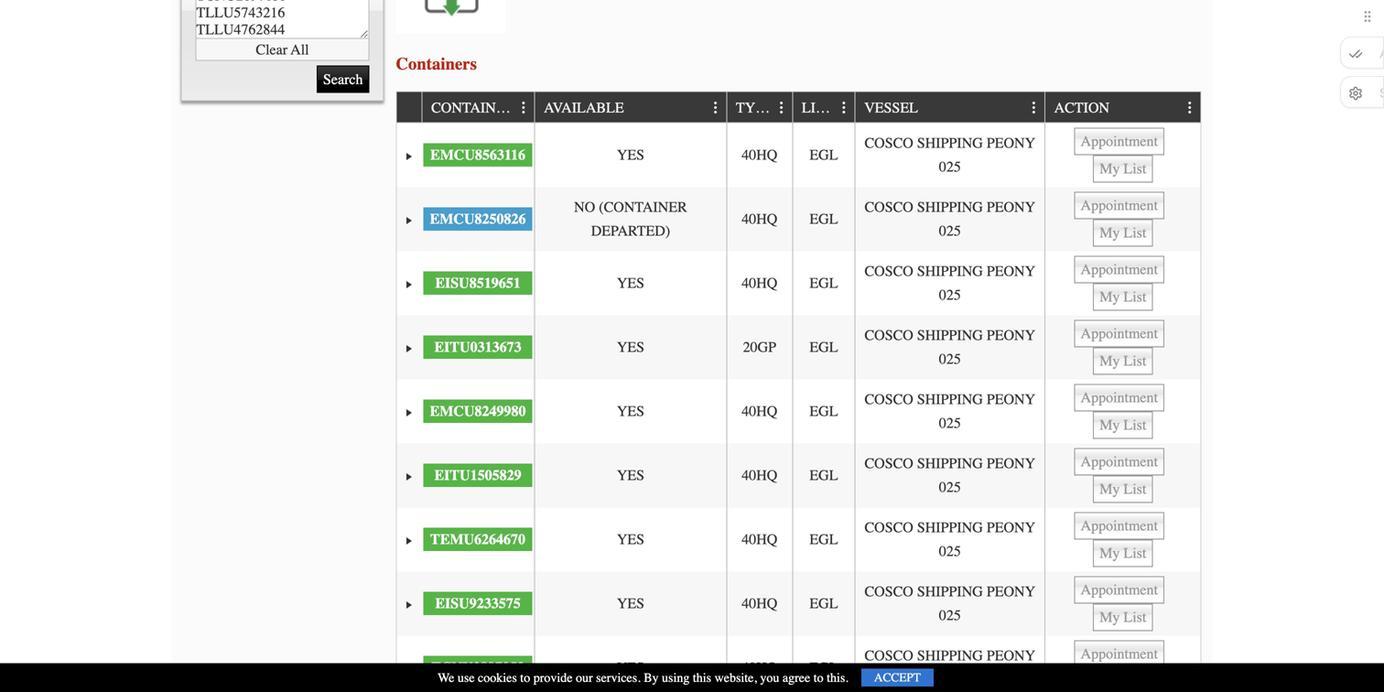 Task type: locate. For each thing, give the bounding box(es) containing it.
5 peony from the top
[[987, 391, 1035, 408]]

7 yes from the top
[[617, 595, 645, 612]]

1 egl cell from the top
[[792, 123, 855, 187]]

8 egl from the top
[[810, 595, 838, 612]]

5 cosco shipping peony 025 from the top
[[865, 391, 1035, 431]]

cosco shipping peony 025 for tcnu2897053
[[865, 647, 1035, 688]]

4 yes from the top
[[617, 403, 645, 420]]

clear all button
[[195, 39, 369, 61]]

5 edit column settings image from the left
[[1027, 101, 1042, 116]]

1 025 from the top
[[939, 158, 961, 175]]

8 cosco shipping peony 025 from the top
[[865, 583, 1035, 624]]

row
[[397, 92, 1201, 123], [397, 123, 1201, 187], [397, 187, 1201, 251], [397, 251, 1201, 315], [397, 315, 1201, 379], [397, 379, 1201, 443], [397, 443, 1201, 507], [397, 507, 1201, 572], [397, 572, 1201, 636], [397, 636, 1201, 692]]

3 peony from the top
[[987, 263, 1035, 280]]

4 40hq cell from the top
[[726, 379, 792, 443]]

cosco shipping peony 025
[[865, 135, 1035, 175], [865, 199, 1035, 239], [865, 263, 1035, 303], [865, 327, 1035, 367], [865, 391, 1035, 431], [865, 455, 1035, 496], [865, 519, 1035, 560], [865, 583, 1035, 624], [865, 647, 1035, 688]]

2 40hq from the top
[[742, 211, 778, 228]]

9 row from the top
[[397, 572, 1201, 636]]

use
[[458, 670, 475, 685]]

egl cell
[[792, 123, 855, 187], [792, 187, 855, 251], [792, 251, 855, 315], [792, 315, 855, 379], [792, 379, 855, 443], [792, 443, 855, 507], [792, 507, 855, 572], [792, 572, 855, 636], [792, 636, 855, 692]]

6 cosco shipping peony 025 from the top
[[865, 455, 1035, 496]]

edit column settings image left type
[[709, 101, 723, 116]]

edit column settings image right container
[[517, 101, 531, 116]]

peony for eisu8519651
[[987, 263, 1035, 280]]

no
[[574, 199, 595, 216]]

egl for eisu8519651
[[810, 275, 838, 292]]

type
[[736, 99, 773, 116]]

egl for emcu8249980
[[810, 403, 838, 420]]

40hq cell for emcu8563116
[[726, 123, 792, 187]]

7 40hq cell from the top
[[726, 572, 792, 636]]

7 yes cell from the top
[[534, 572, 726, 636]]

4 peony from the top
[[987, 327, 1035, 344]]

yes cell for emcu8563116
[[534, 123, 726, 187]]

cosco shipping peony 025 cell
[[855, 123, 1045, 187], [855, 187, 1045, 251], [855, 251, 1045, 315], [855, 315, 1045, 379], [855, 379, 1045, 443], [855, 443, 1045, 507], [855, 507, 1045, 572], [855, 572, 1045, 636], [855, 636, 1045, 692]]

to left provide
[[520, 670, 530, 685]]

5 egl from the top
[[810, 403, 838, 420]]

2 shipping from the top
[[917, 199, 983, 216]]

cosco for temu6264670
[[865, 519, 913, 536]]

cosco shipping peony 025 cell for eisu8519651
[[855, 251, 1045, 315]]

to left this.
[[814, 670, 823, 685]]

2 to from the left
[[814, 670, 823, 685]]

6 shipping from the top
[[917, 455, 983, 472]]

1 horizontal spatial to
[[814, 670, 823, 685]]

3 cell from the top
[[1045, 251, 1201, 315]]

4 egl cell from the top
[[792, 315, 855, 379]]

3 egl from the top
[[810, 275, 838, 292]]

40hq for eitu1505829
[[742, 467, 778, 484]]

vessel
[[864, 99, 918, 116]]

emcu8249980 cell
[[422, 379, 534, 443]]

edit column settings image
[[1183, 101, 1198, 116]]

accept button
[[861, 669, 934, 687]]

cell for eitu0313673
[[1045, 315, 1201, 379]]

yes
[[617, 147, 645, 163], [617, 275, 645, 292], [617, 339, 645, 356], [617, 403, 645, 420], [617, 467, 645, 484], [617, 531, 645, 548], [617, 595, 645, 612], [617, 659, 645, 676]]

using
[[662, 670, 690, 685]]

shipping for emcu8563116
[[917, 135, 983, 152]]

5 egl cell from the top
[[792, 379, 855, 443]]

available column header
[[534, 92, 726, 123]]

eitu0313673 cell
[[422, 315, 534, 379]]

eisu9233575
[[435, 595, 521, 612]]

1 egl from the top
[[810, 147, 838, 163]]

025 for eitu0313673
[[939, 350, 961, 367]]

cosco for emcu8249980
[[865, 391, 913, 408]]

7 row from the top
[[397, 443, 1201, 507]]

4 40hq from the top
[[742, 403, 778, 420]]

edit column settings image inside type column header
[[774, 101, 789, 116]]

3 40hq cell from the top
[[726, 251, 792, 315]]

edit column settings image for vessel
[[1027, 101, 1042, 116]]

20gp cell
[[726, 315, 792, 379]]

2 edit column settings image from the left
[[709, 101, 723, 116]]

9 egl cell from the top
[[792, 636, 855, 692]]

edit column settings image for available
[[709, 101, 723, 116]]

8 yes from the top
[[617, 659, 645, 676]]

cosco for tcnu2897053
[[865, 647, 913, 664]]

4 cosco shipping peony 025 cell from the top
[[855, 315, 1045, 379]]

5 cosco from the top
[[865, 391, 913, 408]]

yes cell for temu6264670
[[534, 507, 726, 572]]

2 egl cell from the top
[[792, 187, 855, 251]]

emcu8250826
[[430, 211, 526, 228]]

1 shipping from the top
[[917, 135, 983, 152]]

we
[[438, 670, 454, 685]]

2 egl from the top
[[810, 211, 838, 228]]

None submit
[[317, 65, 369, 93]]

7 peony from the top
[[987, 519, 1035, 536]]

yes cell
[[534, 123, 726, 187], [534, 251, 726, 315], [534, 315, 726, 379], [534, 379, 726, 443], [534, 443, 726, 507], [534, 507, 726, 572], [534, 572, 726, 636], [534, 636, 726, 692]]

40hq cell for emcu8249980
[[726, 379, 792, 443]]

8 40hq from the top
[[742, 659, 778, 676]]

eisu8519651
[[435, 275, 521, 292]]

cell for emcu8250826
[[1045, 187, 1201, 251]]

cell for emcu8249980
[[1045, 379, 1201, 443]]

8 cosco from the top
[[865, 583, 913, 600]]

yes for temu6264670
[[617, 531, 645, 548]]

edit column settings image right line
[[837, 101, 852, 116]]

edit column settings image inside available column header
[[709, 101, 723, 116]]

edit column settings image right type
[[774, 101, 789, 116]]

yes cell for emcu8249980
[[534, 379, 726, 443]]

40hq
[[742, 147, 778, 163], [742, 211, 778, 228], [742, 275, 778, 292], [742, 403, 778, 420], [742, 467, 778, 484], [742, 531, 778, 548], [742, 595, 778, 612], [742, 659, 778, 676]]

4 cosco shipping peony 025 from the top
[[865, 327, 1035, 367]]

9 egl from the top
[[810, 659, 838, 676]]

2 025 from the top
[[939, 222, 961, 239]]

40hq cell
[[726, 123, 792, 187], [726, 187, 792, 251], [726, 251, 792, 315], [726, 379, 792, 443], [726, 443, 792, 507], [726, 507, 792, 572], [726, 572, 792, 636], [726, 636, 792, 692]]

shipping for emcu8249980
[[917, 391, 983, 408]]

peony for emcu8250826
[[987, 199, 1035, 216]]

eisu9233575 cell
[[422, 572, 534, 636]]

edit column settings image left action
[[1027, 101, 1042, 116]]

5 cosco shipping peony 025 cell from the top
[[855, 379, 1045, 443]]

7 cell from the top
[[1045, 507, 1201, 572]]

website,
[[715, 670, 757, 685]]

edit column settings image inside 'vessel' column header
[[1027, 101, 1042, 116]]

egl cell for eisu9233575
[[792, 572, 855, 636]]

egl cell for tcnu2897053
[[792, 636, 855, 692]]

9 cosco from the top
[[865, 647, 913, 664]]

cosco for eitu0313673
[[865, 327, 913, 344]]

3 shipping from the top
[[917, 263, 983, 280]]

row group containing cosco shipping peony 025
[[397, 123, 1201, 692]]

shipping
[[917, 135, 983, 152], [917, 199, 983, 216], [917, 263, 983, 280], [917, 327, 983, 344], [917, 391, 983, 408], [917, 455, 983, 472], [917, 519, 983, 536], [917, 583, 983, 600], [917, 647, 983, 664]]

row group
[[397, 123, 1201, 692]]

3 row from the top
[[397, 187, 1201, 251]]

cosco shipping peony 025 for eisu8519651
[[865, 263, 1035, 303]]

3 edit column settings image from the left
[[774, 101, 789, 116]]

cell
[[1045, 123, 1201, 187], [1045, 187, 1201, 251], [1045, 251, 1201, 315], [1045, 315, 1201, 379], [1045, 379, 1201, 443], [1045, 443, 1201, 507], [1045, 507, 1201, 572], [1045, 572, 1201, 636], [1045, 636, 1201, 692]]

action
[[1054, 99, 1110, 116]]

peony for emcu8249980
[[987, 391, 1035, 408]]

9 cell from the top
[[1045, 636, 1201, 692]]

(container
[[599, 199, 687, 216]]

9 cosco shipping peony 025 cell from the top
[[855, 636, 1045, 692]]

egl cell for emcu8563116
[[792, 123, 855, 187]]

9 peony from the top
[[987, 647, 1035, 664]]

edit column settings image inside the line 'column header'
[[837, 101, 852, 116]]

all
[[291, 41, 309, 58]]

yes for eisu8519651
[[617, 275, 645, 292]]

cosco for eisu9233575
[[865, 583, 913, 600]]

6 egl cell from the top
[[792, 443, 855, 507]]

type column header
[[726, 92, 792, 123]]

2 cell from the top
[[1045, 187, 1201, 251]]

3 cosco from the top
[[865, 263, 913, 280]]

1 40hq cell from the top
[[726, 123, 792, 187]]

tcnu2897053 cell
[[422, 636, 534, 692]]

eitu0313673
[[434, 339, 521, 356]]

025
[[939, 158, 961, 175], [939, 222, 961, 239], [939, 286, 961, 303], [939, 350, 961, 367], [939, 415, 961, 431], [939, 479, 961, 496], [939, 543, 961, 560], [939, 607, 961, 624], [939, 671, 961, 688]]

1 cell from the top
[[1045, 123, 1201, 187]]

8 egl cell from the top
[[792, 572, 855, 636]]

tcnu2897053
[[431, 659, 524, 676]]

None button
[[1074, 128, 1164, 155], [1093, 155, 1153, 182], [1074, 192, 1164, 219], [1093, 219, 1153, 247], [1074, 256, 1164, 283], [1093, 283, 1153, 311], [1074, 320, 1164, 347], [1093, 347, 1153, 375], [1074, 384, 1164, 411], [1093, 411, 1153, 439], [1074, 448, 1164, 475], [1093, 475, 1153, 503], [1074, 512, 1164, 539], [1093, 539, 1153, 567], [1074, 576, 1164, 604], [1093, 604, 1153, 631], [1074, 640, 1164, 668], [1093, 668, 1153, 692], [1074, 128, 1164, 155], [1093, 155, 1153, 182], [1074, 192, 1164, 219], [1093, 219, 1153, 247], [1074, 256, 1164, 283], [1093, 283, 1153, 311], [1074, 320, 1164, 347], [1093, 347, 1153, 375], [1074, 384, 1164, 411], [1093, 411, 1153, 439], [1074, 448, 1164, 475], [1093, 475, 1153, 503], [1074, 512, 1164, 539], [1093, 539, 1153, 567], [1074, 576, 1164, 604], [1093, 604, 1153, 631], [1074, 640, 1164, 668], [1093, 668, 1153, 692]]

our
[[576, 670, 593, 685]]

cosco shipping peony 025 for eitu1505829
[[865, 455, 1035, 496]]

40hq for emcu8249980
[[742, 403, 778, 420]]

egl cell for eisu8519651
[[792, 251, 855, 315]]

cosco
[[865, 135, 913, 152], [865, 199, 913, 216], [865, 263, 913, 280], [865, 327, 913, 344], [865, 391, 913, 408], [865, 455, 913, 472], [865, 519, 913, 536], [865, 583, 913, 600], [865, 647, 913, 664]]

7 egl cell from the top
[[792, 507, 855, 572]]

peony
[[987, 135, 1035, 152], [987, 199, 1035, 216], [987, 263, 1035, 280], [987, 327, 1035, 344], [987, 391, 1035, 408], [987, 455, 1035, 472], [987, 519, 1035, 536], [987, 583, 1035, 600], [987, 647, 1035, 664]]

to
[[520, 670, 530, 685], [814, 670, 823, 685]]

cosco shipping peony 025 cell for tcnu2897053
[[855, 636, 1045, 692]]

edit column settings image
[[517, 101, 531, 116], [709, 101, 723, 116], [774, 101, 789, 116], [837, 101, 852, 116], [1027, 101, 1042, 116]]

6 yes cell from the top
[[534, 507, 726, 572]]

4 cosco from the top
[[865, 327, 913, 344]]

egl
[[810, 147, 838, 163], [810, 211, 838, 228], [810, 275, 838, 292], [810, 339, 838, 356], [810, 403, 838, 420], [810, 467, 838, 484], [810, 531, 838, 548], [810, 595, 838, 612], [810, 659, 838, 676]]

8 yes cell from the top
[[534, 636, 726, 692]]

6 cosco shipping peony 025 cell from the top
[[855, 443, 1045, 507]]

cosco shipping peony 025 cell for eitu1505829
[[855, 443, 1045, 507]]

3 egl cell from the top
[[792, 251, 855, 315]]

7 shipping from the top
[[917, 519, 983, 536]]

edit column settings image inside container column header
[[517, 101, 531, 116]]

yes for eitu0313673
[[617, 339, 645, 356]]

container
[[431, 99, 515, 116]]

5 40hq from the top
[[742, 467, 778, 484]]

7 egl from the top
[[810, 531, 838, 548]]

available link
[[544, 92, 633, 122]]

line column header
[[792, 92, 855, 123]]

you
[[760, 670, 779, 685]]

2 cosco from the top
[[865, 199, 913, 216]]

7 025 from the top
[[939, 543, 961, 560]]

6 peony from the top
[[987, 455, 1035, 472]]

3 yes cell from the top
[[534, 315, 726, 379]]

1 cosco shipping peony 025 cell from the top
[[855, 123, 1045, 187]]

8 peony from the top
[[987, 583, 1035, 600]]

40hq cell for emcu8250826
[[726, 187, 792, 251]]

1 peony from the top
[[987, 135, 1035, 152]]

8 40hq cell from the top
[[726, 636, 792, 692]]

8 cell from the top
[[1045, 572, 1201, 636]]

1 cosco from the top
[[865, 135, 913, 152]]

3 cosco shipping peony 025 from the top
[[865, 263, 1035, 303]]

yes for eitu1505829
[[617, 467, 645, 484]]

cosco shipping peony 025 for eisu9233575
[[865, 583, 1035, 624]]

shipping for eisu9233575
[[917, 583, 983, 600]]

by
[[644, 670, 659, 685]]

cosco shipping peony 025 cell for emcu8249980
[[855, 379, 1045, 443]]

6 cosco from the top
[[865, 455, 913, 472]]

6 row from the top
[[397, 379, 1201, 443]]

2 yes from the top
[[617, 275, 645, 292]]

3 yes from the top
[[617, 339, 645, 356]]

025 for temu6264670
[[939, 543, 961, 560]]

cosco shipping peony 025 cell for temu6264670
[[855, 507, 1045, 572]]

peony for eitu0313673
[[987, 327, 1035, 344]]

1 yes from the top
[[617, 147, 645, 163]]

row containing no (container departed)
[[397, 187, 1201, 251]]

2 cosco shipping peony 025 cell from the top
[[855, 187, 1045, 251]]

4 edit column settings image from the left
[[837, 101, 852, 116]]

cosco for emcu8563116
[[865, 135, 913, 152]]

cookies
[[478, 670, 517, 685]]

departed)
[[591, 222, 670, 239]]

egl cell for emcu8249980
[[792, 379, 855, 443]]

5 yes cell from the top
[[534, 443, 726, 507]]

5 shipping from the top
[[917, 391, 983, 408]]

cosco shipping peony 025 for eitu0313673
[[865, 327, 1035, 367]]

0 horizontal spatial to
[[520, 670, 530, 685]]

containers
[[396, 54, 477, 74]]

025 for emcu8250826
[[939, 222, 961, 239]]

5 row from the top
[[397, 315, 1201, 379]]

eisu8519651 cell
[[422, 251, 534, 315]]

eitu1505829
[[434, 467, 521, 484]]

3 cosco shipping peony 025 cell from the top
[[855, 251, 1045, 315]]

6 egl from the top
[[810, 467, 838, 484]]

cosco shipping peony 025 for emcu8249980
[[865, 391, 1035, 431]]

2 cosco shipping peony 025 from the top
[[865, 199, 1035, 239]]

clear all
[[256, 41, 309, 58]]

4 025 from the top
[[939, 350, 961, 367]]

accept
[[874, 671, 921, 685]]

tree grid
[[397, 92, 1201, 692]]

6 cell from the top
[[1045, 443, 1201, 507]]

5 025 from the top
[[939, 415, 961, 431]]

8 cosco shipping peony 025 cell from the top
[[855, 572, 1045, 636]]

5 cell from the top
[[1045, 379, 1201, 443]]

4 cell from the top
[[1045, 315, 1201, 379]]



Task type: vqa. For each thing, say whether or not it's contained in the screenshot.
40hq cell corresponding to EMCU8563116
yes



Task type: describe. For each thing, give the bounding box(es) containing it.
40hq for eisu9233575
[[742, 595, 778, 612]]

egl for eisu9233575
[[810, 595, 838, 612]]

8 row from the top
[[397, 507, 1201, 572]]

cosco shipping peony 025 cell for emcu8250826
[[855, 187, 1045, 251]]

egl cell for emcu8250826
[[792, 187, 855, 251]]

yes cell for eitu0313673
[[534, 315, 726, 379]]

this.
[[827, 670, 848, 685]]

40hq cell for temu6264670
[[726, 507, 792, 572]]

this
[[693, 670, 711, 685]]

we use cookies to provide our services. by using this website, you agree to this.
[[438, 670, 848, 685]]

cell for temu6264670
[[1045, 507, 1201, 572]]

action column header
[[1045, 92, 1201, 123]]

025 for emcu8563116
[[939, 158, 961, 175]]

cell for tcnu2897053
[[1045, 636, 1201, 692]]

40hq for emcu8250826
[[742, 211, 778, 228]]

40hq cell for eitu1505829
[[726, 443, 792, 507]]

cosco for eitu1505829
[[865, 455, 913, 472]]

vessel link
[[864, 92, 927, 122]]

row containing container
[[397, 92, 1201, 123]]

40hq cell for eisu8519651
[[726, 251, 792, 315]]

2 row from the top
[[397, 123, 1201, 187]]

shipping for eisu8519651
[[917, 263, 983, 280]]

egl cell for eitu1505829
[[792, 443, 855, 507]]

yes for emcu8563116
[[617, 147, 645, 163]]

cosco for emcu8250826
[[865, 199, 913, 216]]

action link
[[1054, 92, 1118, 122]]

emcu8250826 cell
[[422, 187, 534, 251]]

peony for temu6264670
[[987, 519, 1035, 536]]

egl cell for eitu0313673
[[792, 315, 855, 379]]

yes cell for tcnu2897053
[[534, 636, 726, 692]]

cosco for eisu8519651
[[865, 263, 913, 280]]

type link
[[736, 92, 781, 122]]

container link
[[431, 92, 523, 122]]

cell for eisu8519651
[[1045, 251, 1201, 315]]

40hq for eisu8519651
[[742, 275, 778, 292]]

emcu8563116
[[430, 147, 525, 163]]

025 for eisu9233575
[[939, 607, 961, 624]]

cosco shipping peony 025 for emcu8250826
[[865, 199, 1035, 239]]

edit column settings image for line
[[837, 101, 852, 116]]

yes for eisu9233575
[[617, 595, 645, 612]]

yes for emcu8249980
[[617, 403, 645, 420]]

yes cell for eisu8519651
[[534, 251, 726, 315]]

services.
[[596, 670, 641, 685]]

tree grid containing container
[[397, 92, 1201, 692]]

40hq cell for eisu9233575
[[726, 572, 792, 636]]

line link
[[802, 92, 844, 122]]

cosco shipping peony 025 cell for eitu0313673
[[855, 315, 1045, 379]]

egl for temu6264670
[[810, 531, 838, 548]]

egl for eitu0313673
[[810, 339, 838, 356]]

container column header
[[422, 92, 534, 123]]

no (container departed)
[[574, 199, 687, 239]]

cell for eisu9233575
[[1045, 572, 1201, 636]]

cosco shipping peony 025 cell for eisu9233575
[[855, 572, 1045, 636]]

cosco shipping peony 025 cell for emcu8563116
[[855, 123, 1045, 187]]

cell for eitu1505829
[[1045, 443, 1201, 507]]

no (container departed) cell
[[534, 187, 726, 251]]

025 for tcnu2897053
[[939, 671, 961, 688]]

available
[[544, 99, 624, 116]]

agree
[[783, 670, 810, 685]]

shipping for tcnu2897053
[[917, 647, 983, 664]]

yes for tcnu2897053
[[617, 659, 645, 676]]

clear
[[256, 41, 287, 58]]

cosco shipping peony 025 for emcu8563116
[[865, 135, 1035, 175]]

shipping for temu6264670
[[917, 519, 983, 536]]

shipping for emcu8250826
[[917, 199, 983, 216]]

peony for tcnu2897053
[[987, 647, 1035, 664]]

temu6264670
[[430, 531, 525, 548]]

shipping for eitu1505829
[[917, 455, 983, 472]]

peony for eisu9233575
[[987, 583, 1035, 600]]

yes cell for eitu1505829
[[534, 443, 726, 507]]

40hq for tcnu2897053
[[742, 659, 778, 676]]

egl for eitu1505829
[[810, 467, 838, 484]]

provide
[[533, 670, 573, 685]]

Enter container numbers and/ or booking numbers.  text field
[[195, 0, 369, 39]]

025 for eitu1505829
[[939, 479, 961, 496]]

temu6264670 cell
[[422, 507, 534, 572]]

egl for emcu8250826
[[810, 211, 838, 228]]

egl for tcnu2897053
[[810, 659, 838, 676]]

egl for emcu8563116
[[810, 147, 838, 163]]

1 to from the left
[[520, 670, 530, 685]]

40hq for emcu8563116
[[742, 147, 778, 163]]

40hq cell for tcnu2897053
[[726, 636, 792, 692]]

vessel column header
[[855, 92, 1045, 123]]

line
[[802, 99, 835, 116]]

cosco shipping peony 025 for temu6264670
[[865, 519, 1035, 560]]

peony for emcu8563116
[[987, 135, 1035, 152]]

eitu1505829 cell
[[422, 443, 534, 507]]

025 for emcu8249980
[[939, 415, 961, 431]]

peony for eitu1505829
[[987, 455, 1035, 472]]

edit column settings image for type
[[774, 101, 789, 116]]

4 row from the top
[[397, 251, 1201, 315]]

emcu8249980
[[430, 403, 526, 420]]

cell for emcu8563116
[[1045, 123, 1201, 187]]

10 row from the top
[[397, 636, 1201, 692]]

yes cell for eisu9233575
[[534, 572, 726, 636]]

egl cell for temu6264670
[[792, 507, 855, 572]]

40hq for temu6264670
[[742, 531, 778, 548]]

20gp
[[743, 339, 776, 356]]

shipping for eitu0313673
[[917, 327, 983, 344]]

edit column settings image for container
[[517, 101, 531, 116]]

emcu8563116 cell
[[422, 123, 534, 187]]



